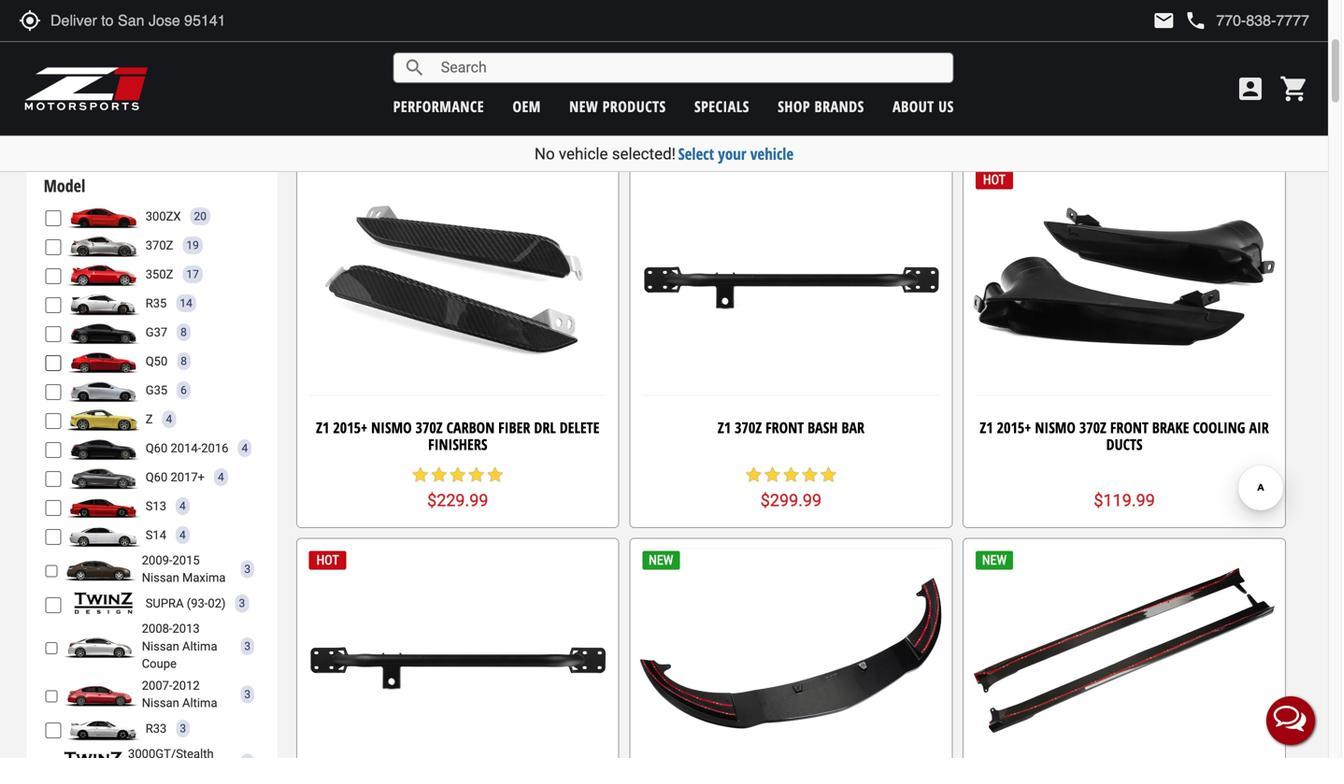 Task type: locate. For each thing, give the bounding box(es) containing it.
2017+
[[171, 470, 205, 484]]

nissan up coupe
[[142, 639, 179, 653]]

10 star from the left
[[819, 465, 838, 484]]

performance
[[393, 96, 484, 116]]

2 front from the left
[[1110, 418, 1149, 438]]

null image down nissan skyline coupe sedan r33 gtr gt-r bcnr33 enr33 enr33 gts-t gtst gts awd attesa 1995 1996 1997 1998 rb20det rb25de image
[[63, 751, 123, 758]]

search
[[404, 57, 426, 79]]

2 nissan from the top
[[142, 639, 179, 653]]

6
[[181, 384, 187, 397]]

nissan inside 2007-2012 nissan altima
[[142, 696, 179, 710]]

0 horizontal spatial z1
[[316, 418, 329, 438]]

2015+ inside z1 2015+ nismo 370z carbon fiber drl delete finishers
[[333, 418, 367, 438]]

2015+ inside z1 2015+ nismo 370z front brake cooling air ducts
[[997, 418, 1031, 438]]

shop brands link
[[778, 96, 864, 116]]

02)
[[208, 596, 226, 610]]

370z
[[146, 238, 173, 252], [416, 418, 443, 438], [735, 418, 762, 438], [1079, 418, 1107, 438]]

370z right nismo
[[1079, 418, 1107, 438]]

1 front from the left
[[766, 418, 804, 438]]

altima inside 2008-2013 nissan altima coupe
[[182, 639, 217, 653]]

4 right 2016
[[242, 442, 248, 455]]

1 z1 from the left
[[316, 418, 329, 438]]

nissan maxima a35 2009 2010 2011 2012 2013 2014 2015 vq35de 3.5l le s sv sr sport z1 motorsports image
[[62, 557, 137, 581]]

performance link
[[393, 96, 484, 116]]

altima for 2013
[[182, 639, 217, 653]]

2 horizontal spatial z1
[[980, 418, 993, 438]]

infiniti q50 sedan hybrid v37 2014 2015 2016 2017 2018 2019 2020 vq37vhr 2.0t 3.0t 3.7l red sport redsport vr30ddtt z1 motorsports image
[[66, 349, 141, 373]]

z1 2015+ nismo 370z front brake cooling air ducts
[[980, 418, 1269, 454]]

vehicle right no on the top of the page
[[559, 144, 608, 163]]

oem
[[513, 96, 541, 116]]

4 down 2016
[[218, 471, 224, 484]]

2023 nissan z image
[[66, 407, 141, 431]]

2 z1 from the left
[[718, 418, 731, 438]]

no
[[534, 144, 555, 163]]

z1 inside z1 2015+ nismo 370z front brake cooling air ducts
[[980, 418, 993, 438]]

8 star from the left
[[782, 465, 800, 484]]

altima down 2012
[[182, 696, 217, 710]]

350z
[[146, 267, 173, 281]]

0 vertical spatial q60
[[146, 441, 168, 455]]

altima down 2013
[[182, 639, 217, 653]]

my_location
[[19, 9, 41, 32]]

altima for 2012
[[182, 696, 217, 710]]

3 z1 from the left
[[980, 418, 993, 438]]

2 8 from the top
[[181, 355, 187, 368]]

new products
[[569, 96, 666, 116]]

4 right "z"
[[166, 413, 172, 426]]

front left brake
[[1110, 418, 1149, 438]]

0 vertical spatial null image
[[66, 591, 141, 616]]

s14
[[146, 528, 166, 542]]

nismo
[[371, 418, 412, 438]]

$119.99
[[1094, 491, 1155, 510]]

3 right 2008-2013 nissan altima coupe
[[244, 640, 251, 653]]

1 altima from the top
[[182, 639, 217, 653]]

8 right q50 at the left top
[[181, 355, 187, 368]]

$229.99
[[427, 491, 488, 510]]

1 vertical spatial nissan
[[142, 639, 179, 653]]

carbon
[[446, 418, 495, 438]]

nissan
[[142, 571, 179, 585], [142, 639, 179, 653], [142, 696, 179, 710]]

370z right nismo at the bottom left of page
[[416, 418, 443, 438]]

4 for s14
[[179, 529, 186, 542]]

z1 for z1 2015+ nismo 370z front brake cooling air ducts
[[980, 418, 993, 438]]

nissan 370z z34 2009 2010 2011 2012 2013 2014 2015 2016 2017 2018 2019 3.7l vq37vhr vhr nismo z1 motorsports image
[[66, 233, 141, 258]]

q60 left 2014-
[[146, 441, 168, 455]]

null image down nissan maxima a35 2009 2010 2011 2012 2013 2014 2015 vq35de 3.5l le s sv sr sport z1 motorsports 'image'
[[66, 591, 141, 616]]

3 nissan from the top
[[142, 696, 179, 710]]

account_box
[[1236, 74, 1266, 104]]

3 for 2008-2013 nissan altima coupe
[[244, 640, 251, 653]]

1 horizontal spatial 2015+
[[997, 418, 1031, 438]]

2 q60 from the top
[[146, 470, 168, 484]]

us
[[939, 96, 954, 116]]

mail link
[[1153, 9, 1175, 32]]

nissan altima sedan l32 2007 2008 2009 2010 2011 2012 qr25de vq35de 2.5l 3.5l s sr sl se z1 motorsports image
[[62, 682, 137, 707]]

300zx
[[146, 209, 181, 223]]

3 for 2007-2012 nissan altima
[[244, 688, 251, 701]]

brake
[[1152, 418, 1189, 438]]

star star star star star $229.99
[[411, 465, 505, 510]]

nissan down 2009- at the bottom left of page
[[142, 571, 179, 585]]

1 vertical spatial altima
[[182, 696, 217, 710]]

0 horizontal spatial 2015+
[[333, 418, 367, 438]]

2015+ left nismo at the bottom left of page
[[333, 418, 367, 438]]

1 horizontal spatial z1
[[718, 418, 731, 438]]

0 vertical spatial nissan
[[142, 571, 179, 585]]

0 vertical spatial altima
[[182, 639, 217, 653]]

new
[[569, 96, 598, 116]]

delete
[[560, 418, 599, 438]]

0 horizontal spatial vehicle
[[559, 144, 608, 163]]

2 2015+ from the left
[[997, 418, 1031, 438]]

nissan inside "2009-2015 nissan maxima"
[[142, 571, 179, 585]]

3 right r33
[[180, 722, 186, 735]]

infiniti g37 coupe sedan convertible v36 cv36 hv36 skyline 2008 2009 2010 2011 2012 2013 3.7l vq37vhr z1 motorsports image
[[66, 320, 141, 344]]

nissan for 2012
[[142, 696, 179, 710]]

2015+ left nismo
[[997, 418, 1031, 438]]

3
[[244, 563, 251, 576], [239, 597, 245, 610], [244, 640, 251, 653], [244, 688, 251, 701], [180, 722, 186, 735]]

2 altima from the top
[[182, 696, 217, 710]]

cooling
[[1193, 418, 1245, 438]]

nissan for 2013
[[142, 639, 179, 653]]

0 horizontal spatial front
[[766, 418, 804, 438]]

8
[[181, 326, 187, 339], [181, 355, 187, 368]]

1 vertical spatial null image
[[63, 751, 123, 758]]

shopping_cart
[[1280, 74, 1309, 104]]

shop
[[778, 96, 810, 116]]

1 vertical spatial q60
[[146, 470, 168, 484]]

None checkbox
[[46, 297, 61, 313], [46, 355, 61, 371], [46, 413, 61, 429], [46, 688, 58, 704], [46, 297, 61, 313], [46, 355, 61, 371], [46, 413, 61, 429], [46, 688, 58, 704]]

3 right "maxima"
[[244, 563, 251, 576]]

2013
[[172, 622, 200, 636]]

nissan for 2015
[[142, 571, 179, 585]]

2015+ for nismo
[[997, 418, 1031, 438]]

front
[[766, 418, 804, 438], [1110, 418, 1149, 438]]

nissan 350z z33 2003 2004 2005 2006 2007 2008 2009 vq35de 3.5l revup rev up vq35hr nismo z1 motorsports image
[[66, 262, 141, 287]]

q60 for q60 2017+
[[146, 470, 168, 484]]

infiniti g35 coupe sedan v35 v36 skyline 2003 2004 2005 2006 2007 2008 3.5l vq35de revup rev up vq35hr z1 motorsports image
[[66, 378, 141, 402]]

ducts
[[1106, 434, 1143, 454]]

nissan inside 2008-2013 nissan altima coupe
[[142, 639, 179, 653]]

z
[[146, 412, 153, 426]]

about us link
[[893, 96, 954, 116]]

z1 for z1 370z front bash bar
[[718, 418, 731, 438]]

1 q60 from the top
[[146, 441, 168, 455]]

altima
[[182, 639, 217, 653], [182, 696, 217, 710]]

1 horizontal spatial front
[[1110, 418, 1149, 438]]

q60 up s13
[[146, 470, 168, 484]]

account_box link
[[1231, 74, 1270, 104]]

3 star from the left
[[448, 465, 467, 484]]

z1 inside z1 2015+ nismo 370z carbon fiber drl delete finishers
[[316, 418, 329, 438]]

1 8 from the top
[[181, 326, 187, 339]]

2009-2015 nissan maxima
[[142, 553, 226, 585]]

370z up 350z at the top left of page
[[146, 238, 173, 252]]

2 star from the left
[[430, 465, 448, 484]]

1 nissan from the top
[[142, 571, 179, 585]]

null image
[[66, 591, 141, 616], [63, 751, 123, 758]]

z1
[[316, 418, 329, 438], [718, 418, 731, 438], [980, 418, 993, 438]]

supra
[[146, 596, 184, 610]]

altima inside 2007-2012 nissan altima
[[182, 696, 217, 710]]

vehicle right your
[[750, 143, 794, 165]]

nissan down 2007-
[[142, 696, 179, 710]]

9 star from the left
[[800, 465, 819, 484]]

shopping_cart link
[[1275, 74, 1309, 104]]

17
[[186, 268, 199, 281]]

Search search field
[[426, 53, 953, 82]]

7 star from the left
[[763, 465, 782, 484]]

1 vertical spatial 8
[[181, 355, 187, 368]]

3 right 02) on the left of the page
[[239, 597, 245, 610]]

(93-
[[187, 596, 208, 610]]

0 vertical spatial 8
[[181, 326, 187, 339]]

4 right s13
[[179, 500, 186, 513]]

1 star from the left
[[411, 465, 430, 484]]

star
[[411, 465, 430, 484], [430, 465, 448, 484], [448, 465, 467, 484], [467, 465, 486, 484], [486, 465, 505, 484], [744, 465, 763, 484], [763, 465, 782, 484], [782, 465, 800, 484], [800, 465, 819, 484], [819, 465, 838, 484]]

4 up 2015
[[179, 529, 186, 542]]

z1 motorsports logo image
[[23, 65, 149, 112]]

z1 370z front bash bar
[[718, 418, 865, 438]]

brands
[[815, 96, 864, 116]]

vehicle
[[750, 143, 794, 165], [559, 144, 608, 163]]

8 right 'g37'
[[181, 326, 187, 339]]

2015+
[[333, 418, 367, 438], [997, 418, 1031, 438]]

select
[[678, 143, 714, 165]]

4 for q60 2017+
[[218, 471, 224, 484]]

3 for 2009-2015 nissan maxima
[[244, 563, 251, 576]]

selected!
[[612, 144, 676, 163]]

1 2015+ from the left
[[333, 418, 367, 438]]

3 right 2012
[[244, 688, 251, 701]]

2 vertical spatial nissan
[[142, 696, 179, 710]]

None checkbox
[[46, 210, 61, 226], [46, 239, 61, 255], [46, 268, 61, 284], [46, 326, 61, 342], [46, 384, 61, 400], [46, 442, 61, 458], [46, 471, 61, 487], [46, 500, 61, 516], [46, 529, 61, 545], [46, 563, 58, 579], [46, 597, 61, 613], [46, 640, 58, 656], [46, 723, 61, 738], [46, 210, 61, 226], [46, 239, 61, 255], [46, 268, 61, 284], [46, 326, 61, 342], [46, 384, 61, 400], [46, 442, 61, 458], [46, 471, 61, 487], [46, 500, 61, 516], [46, 529, 61, 545], [46, 563, 58, 579], [46, 597, 61, 613], [46, 640, 58, 656], [46, 723, 61, 738]]

model
[[44, 174, 85, 197]]

front left the 'bash'
[[766, 418, 804, 438]]

4
[[166, 413, 172, 426], [242, 442, 248, 455], [218, 471, 224, 484], [179, 500, 186, 513], [179, 529, 186, 542]]

z1 for z1 2015+ nismo 370z carbon fiber drl delete finishers
[[316, 418, 329, 438]]

3 for r33
[[180, 722, 186, 735]]

nissan r35 gtr gt-r awd twin turbo 2009 2010 2011 2012 2013 2014 2015 2016 2017 2018 2019 2020 vr38dett z1 motorsports image
[[66, 291, 141, 315]]



Task type: describe. For each thing, give the bounding box(es) containing it.
coupe
[[142, 656, 177, 670]]

your
[[718, 143, 746, 165]]

specials link
[[694, 96, 749, 116]]

370z inside z1 2015+ nismo 370z carbon fiber drl delete finishers
[[416, 418, 443, 438]]

5 star from the left
[[486, 465, 505, 484]]

4 for s13
[[179, 500, 186, 513]]

infiniti q60 coupe cv36 2014 2015 vq37vhr 3.7l z1 motorsports image
[[66, 436, 141, 460]]

nissan 240sx silvia zenki kouki s14 1995 1996 1997 1998 1999 ka24de ka24det sr20det rb26dett z1 motorsports image
[[66, 523, 141, 547]]

nissan 300zx z32 1990 1991 1992 1993 1994 1995 1996 vg30dett vg30de twin turbo non turbo z1 motorsports image
[[66, 204, 141, 229]]

mail
[[1153, 9, 1175, 32]]

r35
[[146, 296, 167, 310]]

front inside z1 2015+ nismo 370z front brake cooling air ducts
[[1110, 418, 1149, 438]]

4 for q60 2014-2016
[[242, 442, 248, 455]]

2012
[[172, 678, 200, 692]]

2015
[[172, 553, 200, 567]]

star star star star star $299.99
[[744, 465, 838, 510]]

shop brands
[[778, 96, 864, 116]]

14
[[180, 297, 192, 310]]

q60 2017+
[[146, 470, 205, 484]]

1 horizontal spatial vehicle
[[750, 143, 794, 165]]

nismo
[[1035, 418, 1076, 438]]

$299.99
[[761, 491, 822, 510]]

about us
[[893, 96, 954, 116]]

mail phone
[[1153, 9, 1207, 32]]

2014-
[[171, 441, 201, 455]]

bar
[[842, 418, 865, 438]]

select your vehicle link
[[678, 143, 794, 165]]

infiniti q60 coupe cv37 2017 2018 2019 2020 2.0t 3.0t red sport redsport vr30ddtt z1 motorsports image
[[66, 465, 141, 489]]

4 for z
[[166, 413, 172, 426]]

8 for q50
[[181, 355, 187, 368]]

2008-2013 nissan altima coupe
[[142, 622, 217, 670]]

finishers
[[428, 434, 487, 454]]

nissan skyline coupe sedan r33 gtr gt-r bcnr33 enr33 enr33 gts-t gtst gts awd attesa 1995 1996 1997 1998 rb20det rb25de image
[[66, 716, 141, 741]]

fiber
[[498, 418, 530, 438]]

bash
[[808, 418, 838, 438]]

supra (93-02)
[[146, 596, 226, 610]]

phone link
[[1185, 9, 1309, 32]]

370z inside z1 2015+ nismo 370z front brake cooling air ducts
[[1079, 418, 1107, 438]]

g35
[[146, 383, 167, 397]]

4 star from the left
[[467, 465, 486, 484]]

products
[[602, 96, 666, 116]]

3 for supra (93-02)
[[239, 597, 245, 610]]

6 star from the left
[[744, 465, 763, 484]]

2016
[[201, 441, 228, 455]]

vehicle inside no vehicle selected! select your vehicle
[[559, 144, 608, 163]]

8 for g37
[[181, 326, 187, 339]]

z1 2015+ nismo 370z carbon fiber drl delete finishers
[[316, 418, 599, 454]]

about
[[893, 96, 934, 116]]

g37
[[146, 325, 167, 339]]

nissan 240sx silvia zenki kouki s13 rps13 180sx 1989 1990 1991 1992 1993 1994 ka24e ka24de ka24det sr20det rb26dett z1 motorsports image
[[66, 494, 141, 518]]

phone
[[1185, 9, 1207, 32]]

q60 2014-2016
[[146, 441, 228, 455]]

no vehicle selected! select your vehicle
[[534, 143, 794, 165]]

nissan altima coupe cl32 2008 2009 2010 2011 2012 2013 qr25de vq35de 2.5l 3.5l s sr se z1 motorsports image
[[62, 634, 137, 659]]

s13
[[146, 499, 166, 513]]

new products link
[[569, 96, 666, 116]]

q50
[[146, 354, 168, 368]]

2009-
[[142, 553, 172, 567]]

q60 for q60 2014-2016
[[146, 441, 168, 455]]

20
[[194, 210, 207, 223]]

2015+ for nismo
[[333, 418, 367, 438]]

370z up "star star star star star $299.99"
[[735, 418, 762, 438]]

oem link
[[513, 96, 541, 116]]

maxima
[[182, 571, 226, 585]]

air
[[1249, 418, 1269, 438]]

2008-
[[142, 622, 172, 636]]

2007-
[[142, 678, 172, 692]]

2007-2012 nissan altima
[[142, 678, 217, 710]]

specials
[[694, 96, 749, 116]]

drl
[[534, 418, 556, 438]]

19
[[186, 239, 199, 252]]

r33
[[146, 721, 167, 735]]



Task type: vqa. For each thing, say whether or not it's contained in the screenshot.


